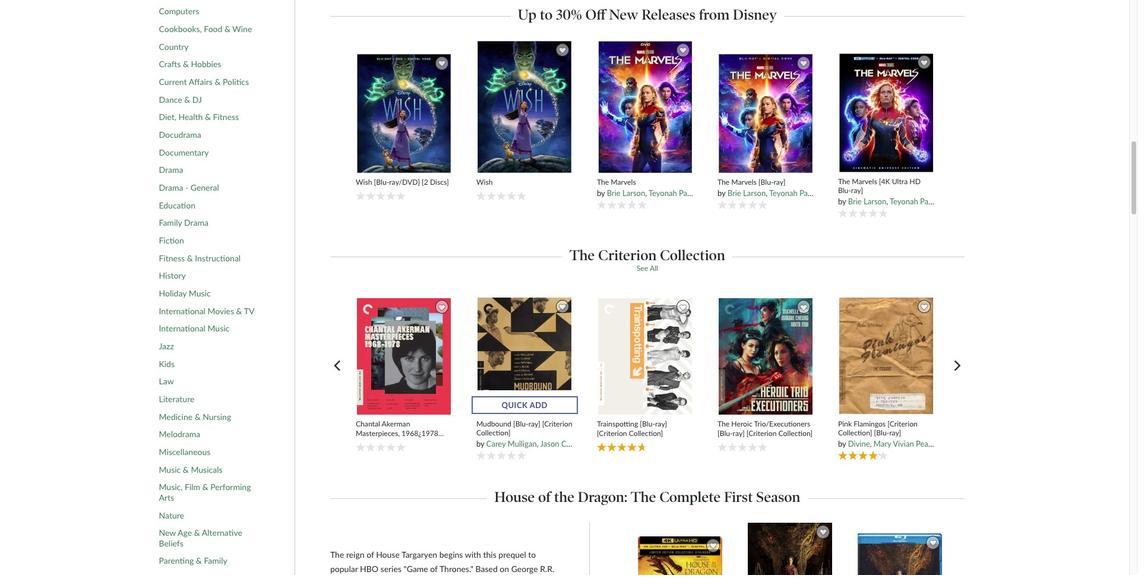 Task type: vqa. For each thing, say whether or not it's contained in the screenshot.
the Formats
no



Task type: describe. For each thing, give the bounding box(es) containing it.
parris for the marvels [blu-ray]
[[800, 188, 819, 198]]

politics
[[223, 77, 249, 87]]

, down the marvels [blu-ray] link
[[766, 188, 768, 198]]

diet, health & fitness link
[[159, 112, 239, 122]]

[blu- inside chantal akerman masterpieces, 1968¿1978 [blu-ray] [criterion collection]
[[356, 438, 371, 447]]

house of the dragon: the complete first season
[[495, 489, 801, 506]]

from
[[699, 6, 730, 23]]

parris for the marvels
[[679, 188, 699, 198]]

2 horizontal spatial teyonah parris link
[[890, 197, 940, 207]]

jason clarke link
[[541, 439, 583, 449]]

reign
[[346, 550, 365, 560]]

the heroic trio/executioners [blu-ray] [criterion collection]
[[718, 420, 813, 438]]

hbo
[[360, 564, 379, 574]]

prequel
[[499, 550, 526, 560]]

holiday
[[159, 288, 187, 298]]

first
[[724, 489, 753, 506]]

the marvels
[[597, 178, 636, 187]]

cookbooks, food & wine link
[[159, 24, 252, 34]]

education link
[[159, 200, 196, 210]]

1 vertical spatial family
[[204, 556, 227, 566]]

the for [blu-
[[718, 178, 730, 187]]

collection] inside pink flamingos [criterion collection] [blu-ray] by divine , mary vivian pearce
[[839, 428, 873, 437]]

house inside the reign of house targaryen begins with this prequel to popular hbo series "game of thrones." based on george r.r
[[376, 550, 400, 560]]

criterion
[[599, 246, 657, 264]]

larson inside the marvels [4k ultra hd blu-ray] by brie larson , teyonah parris
[[864, 197, 887, 207]]

[4k
[[880, 177, 891, 186]]

collection] inside the heroic trio/executioners [blu-ray] [criterion collection]
[[779, 429, 813, 438]]

documentary link
[[159, 147, 209, 158]]

melodrama link
[[159, 429, 200, 440]]

& inside 'fitness & instructional' link
[[187, 253, 193, 263]]

nursing
[[203, 412, 231, 422]]

ray] inside pink flamingos [criterion collection] [blu-ray] by divine , mary vivian pearce
[[890, 428, 902, 437]]

music, film & performing arts link
[[159, 482, 257, 503]]

medicine & nursing link
[[159, 412, 231, 422]]

family drama link
[[159, 218, 209, 228]]

pink
[[839, 419, 852, 428]]

[2
[[422, 178, 428, 187]]

wish [blu-ray/dvd] [2 discs] link
[[356, 178, 453, 187]]

movies
[[208, 306, 234, 316]]

music for holiday music
[[189, 288, 211, 298]]

flamingos
[[854, 419, 886, 428]]

quick add
[[502, 401, 548, 410]]

heroic
[[732, 420, 753, 429]]

wish [blu-ray/dvd] [2 discs]
[[356, 178, 449, 187]]

& inside international movies & tv link
[[236, 306, 242, 316]]

new age & alternative beliefs
[[159, 528, 242, 548]]

wish [blu-ray/dvd] [2 discs] image
[[357, 53, 452, 173]]

current affairs & politics link
[[159, 77, 249, 87]]

history
[[159, 271, 186, 281]]

the marvels [4k ultra hd blu-ray] image
[[839, 53, 934, 173]]

international movies & tv link
[[159, 306, 255, 316]]

targaryen
[[402, 550, 438, 560]]

computers link
[[159, 6, 199, 16]]

wish image
[[477, 40, 573, 173]]

30%
[[556, 6, 582, 23]]

brie for the marvels
[[607, 188, 621, 198]]

the for collection
[[570, 246, 595, 264]]

, inside pink flamingos [criterion collection] [blu-ray] by divine , mary vivian pearce
[[870, 439, 872, 449]]

house of the dragon: the complete first season [steelbook] [4k ultra hd blu-ray/blu-ray] image
[[638, 536, 723, 575]]

[blu- inside trainspotting [blu-ray] [criterion collection]
[[640, 420, 656, 429]]

brie for the marvels [blu-ray]
[[728, 188, 742, 198]]

masterpieces,
[[356, 429, 400, 438]]

by inside pink flamingos [criterion collection] [blu-ray] by divine , mary vivian pearce
[[839, 439, 847, 449]]

wish for wish [blu-ray/dvd] [2 discs]
[[356, 178, 372, 187]]

wine
[[233, 24, 252, 34]]

trainspotting
[[597, 420, 638, 429]]

drama - general link
[[159, 182, 219, 193]]

mary
[[874, 439, 892, 449]]

2 vertical spatial music
[[159, 465, 181, 475]]

cookbooks,
[[159, 24, 202, 34]]

the marvels image
[[598, 41, 693, 173]]

miscellaneous link
[[159, 447, 211, 457]]

current affairs & politics
[[159, 77, 249, 87]]

international movies & tv
[[159, 306, 255, 316]]

hd
[[910, 177, 921, 186]]

[criterion inside chantal akerman masterpieces, 1968¿1978 [blu-ray] [criterion collection]
[[385, 438, 415, 447]]

[criterion inside trainspotting [blu-ray] [criterion collection]
[[597, 429, 627, 438]]

ray/dvd]
[[389, 178, 420, 187]]

parenting & family
[[159, 556, 227, 566]]

documentary
[[159, 147, 209, 157]]

based
[[476, 564, 498, 574]]

law link
[[159, 376, 174, 387]]

by carey mulligan , jason clarke
[[477, 439, 583, 449]]

fiction
[[159, 235, 184, 245]]

international music
[[159, 323, 230, 334]]

crafts & hobbies link
[[159, 59, 221, 69]]

dance
[[159, 94, 182, 104]]

teyonah for the marvels
[[649, 188, 677, 198]]

chantal akerman masterpieces, 1968¿1978 [blu-ray] [criterion collection] image
[[357, 298, 452, 416]]

music, film & performing arts
[[159, 482, 251, 503]]

ray] inside chantal akerman masterpieces, 1968¿1978 [blu-ray] [criterion collection]
[[371, 438, 383, 447]]

-
[[185, 182, 189, 193]]

fitness & instructional
[[159, 253, 241, 263]]

nature link
[[159, 510, 184, 521]]

mudbound [blu-ray] [criterion collection]
[[477, 419, 573, 437]]

house of the dragon: the complete first season image
[[748, 523, 833, 575]]

performing
[[211, 482, 251, 492]]

marvels for the marvels [4k ultra hd blu-ray] by brie larson , teyonah parris
[[853, 177, 878, 186]]

trainspotting [blu-ray] [criterion collection]
[[597, 420, 668, 438]]

by for the marvels
[[597, 188, 605, 198]]

, down the marvels [blu-ray]
[[743, 188, 747, 198]]

2 vertical spatial drama
[[184, 218, 209, 228]]

1 horizontal spatial to
[[540, 6, 553, 23]]

crafts & hobbies
[[159, 59, 221, 69]]

& inside music, film & performing arts
[[202, 482, 208, 492]]

& inside current affairs & politics link
[[215, 77, 221, 87]]

new age & alternative beliefs link
[[159, 528, 257, 549]]

country
[[159, 41, 189, 51]]

brie larson link for the marvels
[[607, 188, 646, 198]]

marvels for the marvels [blu-ray]
[[732, 178, 757, 187]]

[criterion inside mudbound [blu-ray] [criterion collection]
[[543, 419, 573, 428]]

quick
[[502, 401, 528, 410]]

house of the dragon: the complete first season [blu-ray] image
[[858, 533, 943, 575]]

this
[[484, 550, 497, 560]]

the marvels [blu-ray] link
[[718, 178, 815, 187]]

jazz link
[[159, 341, 174, 352]]

melodrama
[[159, 429, 200, 439]]

2 horizontal spatial brie larson link
[[849, 197, 887, 207]]

drama for drama - general
[[159, 182, 183, 193]]

drama - general
[[159, 182, 219, 193]]

with
[[465, 550, 481, 560]]

parenting
[[159, 556, 194, 566]]

hobbies
[[191, 59, 221, 69]]

film
[[185, 482, 200, 492]]

the for of
[[330, 550, 344, 560]]

medicine & nursing
[[159, 412, 231, 422]]

literature
[[159, 394, 195, 404]]



Task type: locate. For each thing, give the bounding box(es) containing it.
ultra
[[893, 177, 908, 186]]

brie larson link down the marvels [4k ultra hd blu-ray] link
[[849, 197, 887, 207]]

parris inside the marvels [4k ultra hd blu-ray] by brie larson , teyonah parris
[[921, 197, 940, 207]]

& inside the dance & dj link
[[184, 94, 190, 104]]

0 horizontal spatial brie
[[607, 188, 621, 198]]

0 vertical spatial family
[[159, 218, 182, 228]]

pearce
[[916, 439, 939, 449]]

holiday music
[[159, 288, 211, 298]]

international for international music
[[159, 323, 206, 334]]

teyonah parris link for the marvels [blu-ray]
[[770, 188, 819, 198]]

ray]
[[774, 178, 786, 187], [852, 186, 864, 195], [529, 419, 541, 428], [656, 420, 668, 429], [890, 428, 902, 437], [733, 429, 745, 438], [371, 438, 383, 447]]

1 vertical spatial fitness
[[159, 253, 185, 263]]

trainspotting [blu-ray] [criterion collection] image
[[598, 298, 693, 416]]

by brie larson , teyonah parris
[[597, 188, 699, 198], [718, 188, 819, 198]]

collection] up divine
[[839, 428, 873, 437]]

,
[[646, 188, 647, 198], [743, 188, 747, 198], [766, 188, 768, 198], [864, 188, 867, 198], [887, 197, 889, 207], [537, 439, 539, 449], [635, 439, 639, 449], [870, 439, 872, 449]]

0 horizontal spatial by brie larson , teyonah parris
[[597, 188, 699, 198]]

international up 'jazz'
[[159, 323, 206, 334]]

ray] inside the heroic trio/executioners [blu-ray] [criterion collection]
[[733, 429, 745, 438]]

drama down documentary link
[[159, 165, 183, 175]]

& inside diet, health & fitness link
[[205, 112, 211, 122]]

2 horizontal spatial teyonah
[[890, 197, 919, 207]]

"game
[[404, 564, 428, 574]]

0 vertical spatial fitness
[[213, 112, 239, 122]]

2 horizontal spatial brie
[[849, 197, 862, 207]]

musicals
[[191, 465, 223, 475]]

clarke
[[562, 439, 583, 449]]

larson down the marvels [4k ultra hd blu-ray] link
[[864, 197, 887, 207]]

brie inside the marvels [4k ultra hd blu-ray] by brie larson , teyonah parris
[[849, 197, 862, 207]]

by down the marvels [blu-ray]
[[718, 188, 726, 198]]

[criterion down 'trainspotting'
[[597, 429, 627, 438]]

wish for wish link
[[477, 178, 493, 187]]

2 marvels from the left
[[611, 178, 636, 187]]

[criterion up jason clarke link
[[543, 419, 573, 428]]

2 horizontal spatial of
[[539, 489, 551, 506]]

collection] down trio/executioners
[[779, 429, 813, 438]]

0 horizontal spatial house
[[376, 550, 400, 560]]

, left mary on the bottom of page
[[870, 439, 872, 449]]

family down new age & alternative beliefs link
[[204, 556, 227, 566]]

by for the marvels [blu-ray]
[[718, 188, 726, 198]]

mudbound [blu-ray] [criterion collection] link
[[477, 419, 573, 437]]

by for mudbound [blu-ray] [criterion collection]
[[477, 439, 485, 449]]

the marvels [blu-ray] image
[[719, 54, 814, 173]]

teyonah inside the marvels [4k ultra hd blu-ray] by brie larson , teyonah parris
[[890, 197, 919, 207]]

[blu- inside the heroic trio/executioners [blu-ray] [criterion collection]
[[718, 429, 733, 438]]

teyonah parris link down the marvels [blu-ray] link
[[770, 188, 819, 198]]

mudbound [blu-ray] [criterion collection] image
[[477, 297, 573, 415]]

& inside music & musicals link
[[183, 465, 189, 475]]

0 horizontal spatial to
[[529, 550, 536, 560]]

diet, health & fitness
[[159, 112, 239, 122]]

[criterion inside pink flamingos [criterion collection] [blu-ray] by divine , mary vivian pearce
[[888, 419, 918, 428]]

1 by brie larson , teyonah parris from the left
[[597, 188, 699, 198]]

new up the beliefs
[[159, 528, 176, 538]]

[criterion down akerman
[[385, 438, 415, 447]]

1 vertical spatial to
[[529, 550, 536, 560]]

dj
[[192, 94, 202, 104]]

teyonah parris link down hd at the top right of the page
[[890, 197, 940, 207]]

0 horizontal spatial new
[[159, 528, 176, 538]]

blu-
[[839, 186, 852, 195]]

by brie larson , teyonah parris down the marvels [blu-ray] link
[[718, 188, 819, 198]]

[blu- inside mudbound [blu-ray] [criterion collection]
[[514, 419, 529, 428]]

brie larson link down the marvels [blu-ray]
[[728, 188, 766, 198]]

to inside the reign of house targaryen begins with this prequel to popular hbo series "game of thrones." based on george r.r
[[529, 550, 536, 560]]

, down the marvels link
[[646, 188, 647, 198]]

0 horizontal spatial larson
[[623, 188, 646, 198]]

, down the marvels [4k ultra hd blu-ray] link
[[887, 197, 889, 207]]

the for trio/executioners
[[718, 420, 730, 429]]

[criterion up vivian
[[888, 419, 918, 428]]

2 wish from the left
[[477, 178, 493, 187]]

1 vertical spatial drama
[[159, 182, 183, 193]]

0 horizontal spatial of
[[367, 550, 374, 560]]

larson down the marvels link
[[623, 188, 646, 198]]

international for international movies & tv
[[159, 306, 206, 316]]

teyonah
[[649, 188, 677, 198], [770, 188, 798, 198], [890, 197, 919, 207]]

the
[[839, 177, 851, 186], [597, 178, 609, 187], [718, 178, 730, 187], [570, 246, 595, 264], [718, 420, 730, 429], [631, 489, 656, 506], [330, 550, 344, 560]]

collection] down mudbound
[[477, 428, 511, 437]]

dance & dj
[[159, 94, 202, 104]]

0 horizontal spatial teyonah
[[649, 188, 677, 198]]

0 vertical spatial drama
[[159, 165, 183, 175]]

kids link
[[159, 359, 175, 369]]

collection] inside chantal akerman masterpieces, 1968¿1978 [blu-ray] [criterion collection]
[[417, 438, 451, 447]]

international down holiday music link
[[159, 306, 206, 316]]

0 vertical spatial of
[[539, 489, 551, 506]]

2 horizontal spatial marvels
[[853, 177, 878, 186]]

the marvels link
[[597, 178, 694, 187]]

age
[[178, 528, 192, 538]]

larson for the marvels
[[623, 188, 646, 198]]

house up series
[[376, 550, 400, 560]]

music up international movies & tv at the bottom of page
[[189, 288, 211, 298]]

tv
[[244, 306, 255, 316]]

ray] inside trainspotting [blu-ray] [criterion collection]
[[656, 420, 668, 429]]

fitness down fiction link
[[159, 253, 185, 263]]

to
[[540, 6, 553, 23], [529, 550, 536, 560]]

literature link
[[159, 394, 195, 404]]

1 horizontal spatial of
[[431, 564, 438, 574]]

family up fiction
[[159, 218, 182, 228]]

pink flamingos [criterion collection] [blu-ray] by divine , mary vivian pearce
[[839, 419, 939, 449]]

& inside new age & alternative beliefs
[[194, 528, 200, 538]]

docudrama link
[[159, 130, 201, 140]]

teyonah parris link for the marvels
[[649, 188, 699, 198]]

dragon:
[[578, 489, 628, 506]]

0 vertical spatial international
[[159, 306, 206, 316]]

[blu- inside pink flamingos [criterion collection] [blu-ray] by divine , mary vivian pearce
[[875, 428, 890, 437]]

parris
[[679, 188, 699, 198], [800, 188, 819, 198], [921, 197, 940, 207]]

brie larson link for the marvels [blu-ray]
[[728, 188, 766, 198]]

trio/executioners
[[755, 420, 811, 429]]

begins
[[440, 550, 463, 560]]

teyonah parris link
[[649, 188, 699, 198], [770, 188, 819, 198], [890, 197, 940, 207]]

the inside 'the criterion collection see all'
[[570, 246, 595, 264]]

teyonah for the marvels [blu-ray]
[[770, 188, 798, 198]]

larson down the marvels [blu-ray]
[[744, 188, 766, 198]]

1 international from the top
[[159, 306, 206, 316]]

parris left blu-
[[800, 188, 819, 198]]

0 vertical spatial house
[[495, 489, 535, 506]]

of left the
[[539, 489, 551, 506]]

by brie larson , teyonah parris for the marvels
[[597, 188, 699, 198]]

brie down the marvels [blu-ray]
[[728, 188, 742, 198]]

teyonah parris link down the marvels link
[[649, 188, 699, 198]]

new inside new age & alternative beliefs
[[159, 528, 176, 538]]

teyonah down the marvels link
[[649, 188, 677, 198]]

marvels for the marvels
[[611, 178, 636, 187]]

1 vertical spatial international
[[159, 323, 206, 334]]

& inside cookbooks, food & wine link
[[225, 24, 231, 34]]

by left carey
[[477, 439, 485, 449]]

by down the marvels
[[597, 188, 605, 198]]

wish right "discs]" in the top left of the page
[[477, 178, 493, 187]]

3 marvels from the left
[[732, 178, 757, 187]]

drama for drama link
[[159, 165, 183, 175]]

1 horizontal spatial fitness
[[213, 112, 239, 122]]

up to 30% off new releases from disney
[[518, 6, 777, 23]]

2 vertical spatial of
[[431, 564, 438, 574]]

1 horizontal spatial by brie larson , teyonah parris
[[718, 188, 819, 198]]

& inside the medicine & nursing link
[[195, 412, 201, 422]]

2 by brie larson , teyonah parris from the left
[[718, 188, 819, 198]]

collection] inside mudbound [blu-ray] [criterion collection]
[[477, 428, 511, 437]]

the for [4k
[[839, 177, 851, 186]]

collection
[[660, 246, 726, 264]]

ray] inside the marvels [4k ultra hd blu-ray] by brie larson , teyonah parris
[[852, 186, 864, 195]]

1 horizontal spatial house
[[495, 489, 535, 506]]

fitness & instructional link
[[159, 253, 241, 263]]

by brie larson , teyonah parris for the marvels [blu-ray]
[[718, 188, 819, 198]]

teyonah down ultra
[[890, 197, 919, 207]]

series
[[381, 564, 402, 574]]

pink flamingos [criterion collection] [blu-ray] image
[[839, 297, 934, 415]]

off
[[586, 6, 606, 23]]

1 horizontal spatial wish
[[477, 178, 493, 187]]

cookbooks, food & wine
[[159, 24, 252, 34]]

to right up
[[540, 6, 553, 23]]

nature
[[159, 510, 184, 520]]

collection] inside trainspotting [blu-ray] [criterion collection]
[[629, 429, 663, 438]]

collection] down 'trainspotting'
[[629, 429, 663, 438]]

1 vertical spatial house
[[376, 550, 400, 560]]

new
[[609, 6, 639, 23], [159, 528, 176, 538]]

mulligan
[[508, 439, 537, 449]]

drama link
[[159, 165, 183, 175]]

[criterion inside the heroic trio/executioners [blu-ray] [criterion collection]
[[747, 429, 777, 438]]

health
[[179, 112, 203, 122]]

drama left -
[[159, 182, 183, 193]]

, right blu-
[[864, 188, 867, 198]]

computers
[[159, 6, 199, 16]]

1 vertical spatial new
[[159, 528, 176, 538]]

2 horizontal spatial parris
[[921, 197, 940, 207]]

, left jason
[[537, 439, 539, 449]]

0 horizontal spatial fitness
[[159, 253, 185, 263]]

carey mulligan link
[[487, 439, 537, 449]]

fitness
[[213, 112, 239, 122], [159, 253, 185, 263]]

0 horizontal spatial wish
[[356, 178, 372, 187]]

education
[[159, 200, 196, 210]]

parris down the marvels link
[[679, 188, 699, 198]]

to up george
[[529, 550, 536, 560]]

0 vertical spatial to
[[540, 6, 553, 23]]

collection] down 1968¿1978
[[417, 438, 451, 447]]

2 horizontal spatial larson
[[864, 197, 887, 207]]

1 horizontal spatial larson
[[744, 188, 766, 198]]

by inside the marvels [4k ultra hd blu-ray] by brie larson , teyonah parris
[[839, 197, 847, 207]]

of up hbo
[[367, 550, 374, 560]]

, down trainspotting [blu-ray] [criterion collection] on the bottom right of the page
[[635, 439, 639, 449]]

2 international from the top
[[159, 323, 206, 334]]

music,
[[159, 482, 183, 492]]

the inside the heroic trio/executioners [blu-ray] [criterion collection]
[[718, 420, 730, 429]]

0 vertical spatial music
[[189, 288, 211, 298]]

0 horizontal spatial teyonah parris link
[[649, 188, 699, 198]]

discs]
[[430, 178, 449, 187]]

1 wish from the left
[[356, 178, 372, 187]]

disney
[[733, 6, 777, 23]]

current
[[159, 77, 187, 87]]

[blu-
[[374, 178, 389, 187], [759, 178, 774, 187], [514, 419, 529, 428], [640, 420, 656, 429], [875, 428, 890, 437], [718, 429, 733, 438], [356, 438, 371, 447]]

1 vertical spatial of
[[367, 550, 374, 560]]

of right '"game'
[[431, 564, 438, 574]]

divine link
[[849, 439, 870, 449]]

fitness right health
[[213, 112, 239, 122]]

country link
[[159, 41, 189, 52]]

1 horizontal spatial family
[[204, 556, 227, 566]]

1 horizontal spatial marvels
[[732, 178, 757, 187]]

the
[[554, 489, 575, 506]]

music up music, on the bottom of the page
[[159, 465, 181, 475]]

by left divine
[[839, 439, 847, 449]]

1 vertical spatial music
[[208, 323, 230, 334]]

1 horizontal spatial teyonah parris link
[[770, 188, 819, 198]]

marvels inside the marvels [4k ultra hd blu-ray] by brie larson , teyonah parris
[[853, 177, 878, 186]]

general
[[191, 182, 219, 193]]

mudbound
[[477, 419, 512, 428]]

the inside the marvels [4k ultra hd blu-ray] by brie larson , teyonah parris
[[839, 177, 851, 186]]

chantal akerman masterpieces, 1968¿1978 [blu-ray] [criterion collection]
[[356, 420, 451, 447]]

0 horizontal spatial family
[[159, 218, 182, 228]]

parris down hd at the top right of the page
[[921, 197, 940, 207]]

beliefs
[[159, 538, 184, 548]]

0 horizontal spatial brie larson link
[[607, 188, 646, 198]]

the inside the reign of house targaryen begins with this prequel to popular hbo series "game of thrones." based on george r.r
[[330, 550, 344, 560]]

chantal
[[356, 420, 380, 429]]

new right off
[[609, 6, 639, 23]]

ray] inside mudbound [blu-ray] [criterion collection]
[[529, 419, 541, 428]]

house left the
[[495, 489, 535, 506]]

international music link
[[159, 323, 230, 334]]

0 horizontal spatial parris
[[679, 188, 699, 198]]

wish left ray/dvd] at the top left of page
[[356, 178, 372, 187]]

0 vertical spatial new
[[609, 6, 639, 23]]

teyonah down the marvels [blu-ray] link
[[770, 188, 798, 198]]

music down the movies at the bottom
[[208, 323, 230, 334]]

popular
[[330, 564, 358, 574]]

arts
[[159, 493, 174, 503]]

1 horizontal spatial brie
[[728, 188, 742, 198]]

1 marvels from the left
[[853, 177, 878, 186]]

larson for the marvels [blu-ray]
[[744, 188, 766, 198]]

house
[[495, 489, 535, 506], [376, 550, 400, 560]]

the heroic trio/executioners [blu-ray] [criterion collection] link
[[718, 420, 815, 438]]

brie down blu-
[[849, 197, 862, 207]]

divine
[[849, 439, 870, 449]]

1 horizontal spatial teyonah
[[770, 188, 798, 198]]

1 horizontal spatial parris
[[800, 188, 819, 198]]

jazz
[[159, 341, 174, 351]]

[criterion down heroic
[[747, 429, 777, 438]]

music for international music
[[208, 323, 230, 334]]

1968¿1978
[[402, 429, 439, 438]]

& inside crafts & hobbies "link"
[[183, 59, 189, 69]]

by down blu-
[[839, 197, 847, 207]]

pink flamingos [criterion collection] [blu-ray] link
[[839, 419, 935, 437]]

medicine
[[159, 412, 193, 422]]

the marvels [4k ultra hd blu-ray] link
[[839, 177, 935, 195]]

family drama
[[159, 218, 209, 228]]

0 horizontal spatial marvels
[[611, 178, 636, 187]]

by brie larson , teyonah parris down the marvels link
[[597, 188, 699, 198]]

brie larson link down the marvels
[[607, 188, 646, 198]]

1 horizontal spatial brie larson link
[[728, 188, 766, 198]]

, inside the marvels [4k ultra hd blu-ray] by brie larson , teyonah parris
[[887, 197, 889, 207]]

&
[[225, 24, 231, 34], [183, 59, 189, 69], [215, 77, 221, 87], [184, 94, 190, 104], [205, 112, 211, 122], [187, 253, 193, 263], [236, 306, 242, 316], [195, 412, 201, 422], [183, 465, 189, 475], [202, 482, 208, 492], [194, 528, 200, 538], [196, 556, 202, 566]]

the heroic trio/executioners [blu-ray] [criterion collection] image
[[719, 298, 814, 416]]

food
[[204, 24, 223, 34]]

on
[[500, 564, 509, 574]]

& inside parenting & family link
[[196, 556, 202, 566]]

releases
[[642, 6, 696, 23]]

drama down education 'link'
[[184, 218, 209, 228]]

fiction link
[[159, 235, 184, 246]]

1 horizontal spatial new
[[609, 6, 639, 23]]

holiday music link
[[159, 288, 211, 299]]

brie down the marvels
[[607, 188, 621, 198]]



